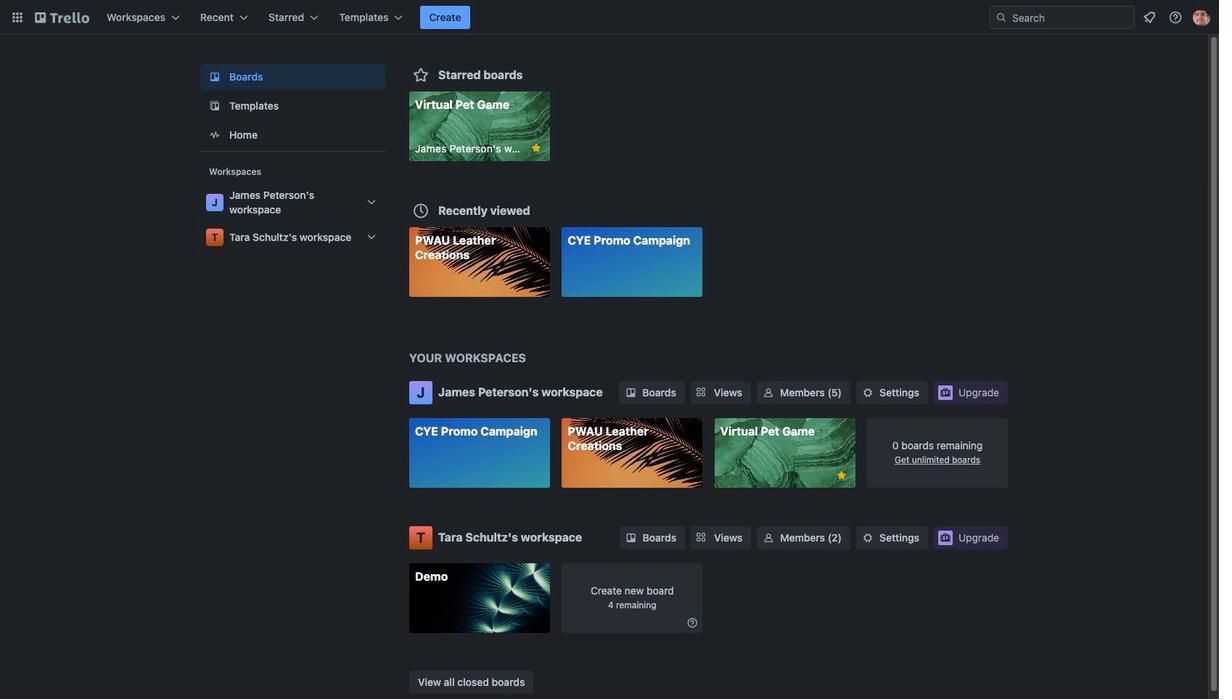 Task type: vqa. For each thing, say whether or not it's contained in the screenshot.
cards. to the left
no



Task type: describe. For each thing, give the bounding box(es) containing it.
primary element
[[0, 0, 1220, 35]]

sm image
[[762, 530, 776, 545]]

board image
[[206, 68, 224, 86]]

open information menu image
[[1169, 10, 1184, 25]]

template board image
[[206, 97, 224, 115]]



Task type: locate. For each thing, give the bounding box(es) containing it.
click to unstar this board. it will be removed from your starred list. image
[[530, 142, 543, 155]]

search image
[[996, 12, 1008, 23]]

sm image
[[624, 386, 639, 400], [762, 386, 776, 400], [861, 386, 876, 400], [624, 530, 639, 545], [861, 530, 876, 545], [686, 615, 700, 630]]

Search field
[[991, 6, 1136, 29]]

back to home image
[[35, 6, 89, 29]]

home image
[[206, 126, 224, 144]]

0 notifications image
[[1142, 9, 1159, 26]]

james peterson (jamespeterson93) image
[[1194, 9, 1211, 26]]



